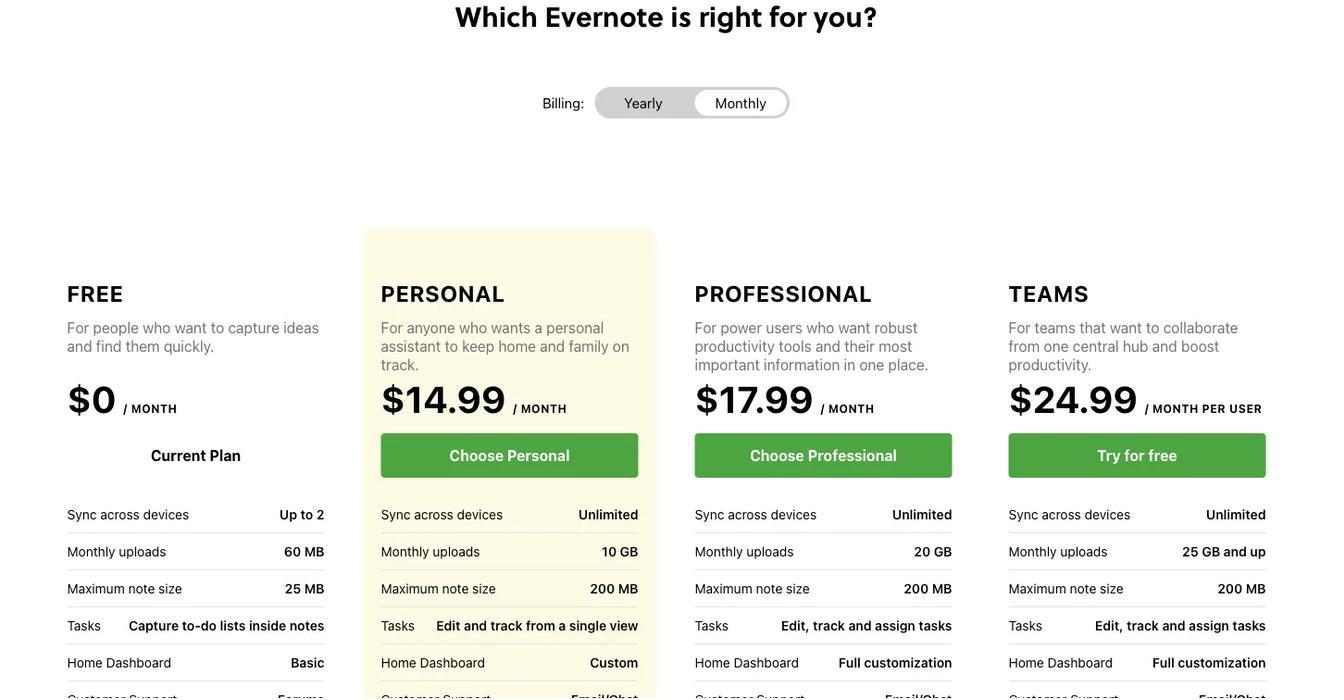 Task type: vqa. For each thing, say whether or not it's contained in the screenshot.
KENDALL PARKS
no



Task type: locate. For each thing, give the bounding box(es) containing it.
sync across devices for 25
[[1009, 507, 1131, 522]]

2 devices from the left
[[457, 507, 503, 522]]

1 horizontal spatial unlimited
[[893, 507, 953, 522]]

track for 20
[[813, 618, 846, 633]]

tasks for 20 gb
[[919, 618, 953, 633]]

choose
[[450, 447, 504, 464], [750, 447, 805, 464]]

3 across from the left
[[728, 507, 768, 522]]

tasks down "20 gb"
[[919, 618, 953, 633]]

unlimited
[[579, 507, 639, 522], [893, 507, 953, 522], [1207, 507, 1267, 522]]

3 tasks from the left
[[695, 618, 729, 633]]

1 horizontal spatial full
[[1153, 655, 1175, 670]]

anyone
[[407, 319, 455, 337]]

1 dashboard from the left
[[106, 655, 171, 670]]

maximum note size for 20
[[695, 581, 810, 596]]

0 horizontal spatial customization
[[864, 655, 953, 670]]

0 horizontal spatial who
[[143, 319, 171, 337]]

2 full customization from the left
[[1153, 655, 1267, 670]]

2 sync from the left
[[381, 507, 411, 522]]

2 across from the left
[[414, 507, 454, 522]]

for teams that want to collaborate from one central hub and boost productivity.
[[1009, 319, 1239, 374]]

/ inside $24.99 / month per user
[[1145, 402, 1150, 415]]

1 horizontal spatial edit,
[[1096, 618, 1124, 633]]

note for 25 gb and up
[[1070, 581, 1097, 596]]

3 monthly uploads from the left
[[695, 544, 794, 559]]

devices for 60 mb
[[143, 507, 189, 522]]

sync across devices
[[67, 507, 189, 522], [381, 507, 503, 522], [695, 507, 817, 522], [1009, 507, 1131, 522]]

month up current
[[131, 402, 177, 415]]

1 vertical spatial one
[[860, 356, 885, 374]]

track
[[491, 618, 523, 633], [813, 618, 846, 633], [1127, 618, 1160, 633]]

1 choose from the left
[[450, 447, 504, 464]]

2 track from the left
[[813, 618, 846, 633]]

/ up choose personal button at the bottom of page
[[513, 402, 518, 415]]

0 horizontal spatial tasks
[[919, 618, 953, 633]]

2 / from the left
[[513, 402, 518, 415]]

1 devices from the left
[[143, 507, 189, 522]]

home dashboard for 20 gb
[[695, 655, 799, 670]]

devices down choose personal
[[457, 507, 503, 522]]

want up hub
[[1110, 319, 1143, 337]]

sync across devices for 60
[[67, 507, 189, 522]]

4 home from the left
[[1009, 655, 1045, 670]]

1 tasks from the left
[[919, 618, 953, 633]]

user
[[1230, 402, 1263, 415]]

for up assistant
[[381, 319, 403, 337]]

/ right $0
[[124, 402, 128, 415]]

3 track from the left
[[1127, 618, 1160, 633]]

1 sync across devices from the left
[[67, 507, 189, 522]]

important
[[695, 356, 760, 374]]

gb right '10'
[[620, 544, 639, 559]]

2 edit, from the left
[[1096, 618, 1124, 633]]

sync across devices down try
[[1009, 507, 1131, 522]]

assign down 25 gb and up
[[1189, 618, 1230, 633]]

month
[[131, 402, 177, 415], [521, 402, 567, 415], [829, 402, 875, 415], [1153, 402, 1199, 415]]

/ up try for free
[[1145, 402, 1150, 415]]

1 note from the left
[[128, 581, 155, 596]]

assign for 20
[[875, 618, 916, 633]]

gb for 25
[[1203, 544, 1221, 559]]

3 home from the left
[[695, 655, 731, 670]]

0 horizontal spatial one
[[860, 356, 885, 374]]

3 sync across devices from the left
[[695, 507, 817, 522]]

1 / from the left
[[124, 402, 128, 415]]

2 uploads from the left
[[433, 544, 480, 559]]

maximum note size
[[67, 581, 182, 596], [381, 581, 496, 596], [695, 581, 810, 596], [1009, 581, 1124, 596]]

mb down up
[[1246, 581, 1267, 596]]

full customization
[[839, 655, 953, 670], [1153, 655, 1267, 670]]

tasks down up
[[1233, 618, 1267, 633]]

who up them
[[143, 319, 171, 337]]

monthly
[[716, 95, 767, 111], [67, 544, 115, 559], [381, 544, 429, 559], [695, 544, 743, 559], [1009, 544, 1057, 559]]

who up the keep
[[459, 319, 487, 337]]

mb right 60
[[304, 544, 325, 559]]

mb for 60 mb
[[304, 581, 325, 596]]

who for personal
[[459, 319, 487, 337]]

0 horizontal spatial choose
[[450, 447, 504, 464]]

edit,
[[782, 618, 810, 633], [1096, 618, 1124, 633]]

4 size from the left
[[1100, 581, 1124, 596]]

3 / from the left
[[821, 402, 825, 415]]

want for teams
[[1110, 319, 1143, 337]]

2 home dashboard from the left
[[381, 655, 485, 670]]

hub
[[1123, 338, 1149, 355]]

home for 20
[[695, 655, 731, 670]]

3 maximum note size from the left
[[695, 581, 810, 596]]

4 across from the left
[[1042, 507, 1082, 522]]

4 sync from the left
[[1009, 507, 1039, 522]]

customization
[[864, 655, 953, 670], [1178, 655, 1267, 670]]

$24.99 / month per user
[[1009, 377, 1263, 421]]

from up productivity. at the right
[[1009, 338, 1040, 355]]

sync
[[67, 507, 97, 522], [381, 507, 411, 522], [695, 507, 725, 522], [1009, 507, 1039, 522]]

family
[[569, 338, 609, 355]]

2 horizontal spatial who
[[807, 319, 835, 337]]

month inside the $14.99 / month
[[521, 402, 567, 415]]

current plan button
[[67, 433, 325, 478]]

1 full customization from the left
[[839, 655, 953, 670]]

mb up the 'view'
[[618, 581, 639, 596]]

2 200 mb from the left
[[904, 581, 953, 596]]

1 edit, track and assign tasks from the left
[[782, 618, 953, 633]]

devices down try
[[1085, 507, 1131, 522]]

to inside the for people who want to capture ideas and find them quickly.
[[211, 319, 224, 337]]

who inside for anyone who wants a personal assistant to keep home and family on track.
[[459, 319, 487, 337]]

tasks for 25 gb and up
[[1233, 618, 1267, 633]]

25 left up
[[1183, 544, 1199, 559]]

1 vertical spatial 25
[[285, 581, 301, 596]]

for for personal
[[381, 319, 403, 337]]

3 gb from the left
[[1203, 544, 1221, 559]]

robust
[[875, 319, 918, 337]]

0 horizontal spatial 200
[[590, 581, 615, 596]]

month left per in the bottom of the page
[[1153, 402, 1199, 415]]

25 mb
[[285, 581, 325, 596]]

gb right 20
[[934, 544, 953, 559]]

0 horizontal spatial assign
[[875, 618, 916, 633]]

one inside for teams that want to collaborate from one central hub and boost productivity.
[[1044, 338, 1069, 355]]

1 horizontal spatial edit, track and assign tasks
[[1096, 618, 1267, 633]]

month inside $24.99 / month per user
[[1153, 402, 1199, 415]]

1 horizontal spatial 200 mb
[[904, 581, 953, 596]]

2 sync across devices from the left
[[381, 507, 503, 522]]

4 month from the left
[[1153, 402, 1199, 415]]

3 size from the left
[[786, 581, 810, 596]]

home for 25
[[1009, 655, 1045, 670]]

/ for $0
[[124, 402, 128, 415]]

0 horizontal spatial 25
[[285, 581, 301, 596]]

0 horizontal spatial unlimited
[[579, 507, 639, 522]]

sync across devices for 20
[[695, 507, 817, 522]]

maximum for 10 gb
[[381, 581, 439, 596]]

want for free
[[175, 319, 207, 337]]

3 uploads from the left
[[747, 544, 794, 559]]

4 home dashboard from the left
[[1009, 655, 1113, 670]]

1 maximum note size from the left
[[67, 581, 182, 596]]

from left 'single'
[[526, 618, 556, 633]]

sync across devices for 10
[[381, 507, 503, 522]]

devices for 25 gb and up
[[1085, 507, 1131, 522]]

tasks for 25
[[1009, 618, 1043, 633]]

3 maximum from the left
[[695, 581, 753, 596]]

1 200 mb from the left
[[590, 581, 639, 596]]

unlimited up 25 gb and up
[[1207, 507, 1267, 522]]

month inside $17.99 / month
[[829, 402, 875, 415]]

want
[[175, 319, 207, 337], [839, 319, 871, 337], [1110, 319, 1143, 337]]

1 who from the left
[[143, 319, 171, 337]]

0 horizontal spatial gb
[[620, 544, 639, 559]]

per
[[1203, 402, 1227, 415]]

maximum for 25 gb and up
[[1009, 581, 1067, 596]]

2 who from the left
[[459, 319, 487, 337]]

1 horizontal spatial tasks
[[1233, 618, 1267, 633]]

3 who from the left
[[807, 319, 835, 337]]

mb up notes
[[304, 581, 325, 596]]

tasks
[[67, 618, 101, 633], [381, 618, 415, 633], [695, 618, 729, 633], [1009, 618, 1043, 633]]

tasks
[[919, 618, 953, 633], [1233, 618, 1267, 633]]

2 size from the left
[[472, 581, 496, 596]]

1 sync from the left
[[67, 507, 97, 522]]

month for $14.99
[[521, 402, 567, 415]]

track for 25
[[1127, 618, 1160, 633]]

devices for 10 gb
[[457, 507, 503, 522]]

for inside for teams that want to collaborate from one central hub and boost productivity.
[[1009, 319, 1031, 337]]

2 dashboard from the left
[[420, 655, 485, 670]]

1 vertical spatial a
[[559, 618, 566, 633]]

0 vertical spatial a
[[535, 319, 543, 337]]

3 for from the left
[[695, 319, 717, 337]]

0 horizontal spatial want
[[175, 319, 207, 337]]

2 month from the left
[[521, 402, 567, 415]]

0 horizontal spatial from
[[526, 618, 556, 633]]

for
[[67, 319, 89, 337], [381, 319, 403, 337], [695, 319, 717, 337], [1009, 319, 1031, 337]]

full customization for 25
[[1153, 655, 1267, 670]]

1 horizontal spatial who
[[459, 319, 487, 337]]

one down teams at the right top
[[1044, 338, 1069, 355]]

1 horizontal spatial 25
[[1183, 544, 1199, 559]]

a right the wants
[[535, 319, 543, 337]]

4 / from the left
[[1145, 402, 1150, 415]]

want up their
[[839, 319, 871, 337]]

1 month from the left
[[131, 402, 177, 415]]

4 maximum note size from the left
[[1009, 581, 1124, 596]]

tasks for 10
[[381, 618, 415, 633]]

across for 10
[[414, 507, 454, 522]]

4 note from the left
[[1070, 581, 1097, 596]]

200 for 25
[[1218, 581, 1243, 596]]

200 mb down '10'
[[590, 581, 639, 596]]

2 horizontal spatial unlimited
[[1207, 507, 1267, 522]]

1 assign from the left
[[875, 618, 916, 633]]

0 vertical spatial 25
[[1183, 544, 1199, 559]]

/ up choose professional
[[821, 402, 825, 415]]

4 monthly uploads from the left
[[1009, 544, 1108, 559]]

track.
[[381, 356, 419, 374]]

2 tasks from the left
[[381, 618, 415, 633]]

maximum note size for 60
[[67, 581, 182, 596]]

sync for 20 gb
[[695, 507, 725, 522]]

and inside the for people who want to capture ideas and find them quickly.
[[67, 338, 92, 355]]

boost
[[1182, 338, 1220, 355]]

yearly
[[624, 95, 663, 111]]

20 gb
[[914, 544, 953, 559]]

1 vertical spatial from
[[526, 618, 556, 633]]

3 sync from the left
[[695, 507, 725, 522]]

month for $0
[[131, 402, 177, 415]]

1 full from the left
[[839, 655, 861, 670]]

to left the keep
[[445, 338, 458, 355]]

3 devices from the left
[[771, 507, 817, 522]]

inside
[[249, 618, 286, 633]]

for left people
[[67, 319, 89, 337]]

4 devices from the left
[[1085, 507, 1131, 522]]

teams
[[1035, 319, 1076, 337]]

1 horizontal spatial full customization
[[1153, 655, 1267, 670]]

to inside for anyone who wants a personal assistant to keep home and family on track.
[[445, 338, 458, 355]]

1 maximum from the left
[[67, 581, 125, 596]]

choose professional button
[[695, 433, 953, 478]]

choose down the $14.99 / month
[[450, 447, 504, 464]]

who inside the for people who want to capture ideas and find them quickly.
[[143, 319, 171, 337]]

2 monthly uploads from the left
[[381, 544, 480, 559]]

for inside for power users who want robust productivity tools and their most important information in one place.
[[695, 319, 717, 337]]

to up hub
[[1147, 319, 1160, 337]]

one inside for power users who want robust productivity tools and their most important information in one place.
[[860, 356, 885, 374]]

uploads for 25 gb and up
[[1061, 544, 1108, 559]]

200 for 10
[[590, 581, 615, 596]]

monthly uploads for 10 gb
[[381, 544, 480, 559]]

/
[[124, 402, 128, 415], [513, 402, 518, 415], [821, 402, 825, 415], [1145, 402, 1150, 415]]

1 horizontal spatial from
[[1009, 338, 1040, 355]]

one
[[1044, 338, 1069, 355], [860, 356, 885, 374]]

that
[[1080, 319, 1106, 337]]

for left teams at the right top
[[1009, 319, 1031, 337]]

sync across devices down choose professional
[[695, 507, 817, 522]]

2 note from the left
[[442, 581, 469, 596]]

view
[[610, 618, 639, 633]]

home dashboard for 60 mb
[[67, 655, 171, 670]]

a for personal
[[535, 319, 543, 337]]

want inside for teams that want to collaborate from one central hub and boost productivity.
[[1110, 319, 1143, 337]]

across
[[100, 507, 140, 522], [414, 507, 454, 522], [728, 507, 768, 522], [1042, 507, 1082, 522]]

3 month from the left
[[829, 402, 875, 415]]

2 edit, track and assign tasks from the left
[[1096, 618, 1267, 633]]

want inside the for people who want to capture ideas and find them quickly.
[[175, 319, 207, 337]]

3 200 mb from the left
[[1218, 581, 1267, 596]]

0 horizontal spatial edit,
[[782, 618, 810, 633]]

0 horizontal spatial a
[[535, 319, 543, 337]]

4 sync across devices from the left
[[1009, 507, 1131, 522]]

10 gb
[[602, 544, 639, 559]]

2 want from the left
[[839, 319, 871, 337]]

size for 60 mb
[[159, 581, 182, 596]]

a left 'single'
[[559, 618, 566, 633]]

mb for 20 gb
[[932, 581, 953, 596]]

1 customization from the left
[[864, 655, 953, 670]]

choose down $17.99 / month
[[750, 447, 805, 464]]

1 across from the left
[[100, 507, 140, 522]]

/ inside $17.99 / month
[[821, 402, 825, 415]]

sync for 60 mb
[[67, 507, 97, 522]]

find
[[96, 338, 122, 355]]

maximum for 60 mb
[[67, 581, 125, 596]]

personal
[[381, 281, 505, 307]]

month up personal
[[521, 402, 567, 415]]

2 horizontal spatial track
[[1127, 618, 1160, 633]]

3 200 from the left
[[1218, 581, 1243, 596]]

200 mb down up
[[1218, 581, 1267, 596]]

maximum
[[67, 581, 125, 596], [381, 581, 439, 596], [695, 581, 753, 596], [1009, 581, 1067, 596]]

sync across devices down current
[[67, 507, 189, 522]]

2 unlimited from the left
[[893, 507, 953, 522]]

want up quickly.
[[175, 319, 207, 337]]

2 horizontal spatial 200 mb
[[1218, 581, 1267, 596]]

professional
[[695, 281, 873, 307]]

mb
[[304, 544, 325, 559], [304, 581, 325, 596], [618, 581, 639, 596], [932, 581, 953, 596], [1246, 581, 1267, 596]]

to-
[[182, 618, 201, 633]]

assign for 25
[[1189, 618, 1230, 633]]

3 want from the left
[[1110, 319, 1143, 337]]

3 home dashboard from the left
[[695, 655, 799, 670]]

edit, track and assign tasks
[[782, 618, 953, 633], [1096, 618, 1267, 633]]

2 maximum note size from the left
[[381, 581, 496, 596]]

60
[[284, 544, 301, 559]]

1 track from the left
[[491, 618, 523, 633]]

uploads
[[119, 544, 166, 559], [433, 544, 480, 559], [747, 544, 794, 559], [1061, 544, 1108, 559]]

200 for 20
[[904, 581, 929, 596]]

1 horizontal spatial want
[[839, 319, 871, 337]]

2 maximum from the left
[[381, 581, 439, 596]]

2 horizontal spatial want
[[1110, 319, 1143, 337]]

month inside $0 / month
[[131, 402, 177, 415]]

a inside for anyone who wants a personal assistant to keep home and family on track.
[[535, 319, 543, 337]]

one right in
[[860, 356, 885, 374]]

0 vertical spatial from
[[1009, 338, 1040, 355]]

from
[[1009, 338, 1040, 355], [526, 618, 556, 633]]

3 dashboard from the left
[[734, 655, 799, 670]]

gb left up
[[1203, 544, 1221, 559]]

note
[[128, 581, 155, 596], [442, 581, 469, 596], [756, 581, 783, 596], [1070, 581, 1097, 596]]

1 unlimited from the left
[[579, 507, 639, 522]]

25 for 25 gb and up
[[1183, 544, 1199, 559]]

1 home dashboard from the left
[[67, 655, 171, 670]]

devices down choose professional
[[771, 507, 817, 522]]

0 horizontal spatial track
[[491, 618, 523, 633]]

2 200 from the left
[[904, 581, 929, 596]]

25 for 25 mb
[[285, 581, 301, 596]]

4 tasks from the left
[[1009, 618, 1043, 633]]

who inside for power users who want robust productivity tools and their most important information in one place.
[[807, 319, 835, 337]]

try
[[1098, 447, 1121, 464]]

full for 25
[[1153, 655, 1175, 670]]

home dashboard
[[67, 655, 171, 670], [381, 655, 485, 670], [695, 655, 799, 670], [1009, 655, 1113, 670]]

for inside for anyone who wants a personal assistant to keep home and family on track.
[[381, 319, 403, 337]]

1 horizontal spatial track
[[813, 618, 846, 633]]

200 mb down "20 gb"
[[904, 581, 953, 596]]

200 down 25 gb and up
[[1218, 581, 1243, 596]]

/ inside the $14.99 / month
[[513, 402, 518, 415]]

1 horizontal spatial one
[[1044, 338, 1069, 355]]

1 horizontal spatial gb
[[934, 544, 953, 559]]

0 vertical spatial one
[[1044, 338, 1069, 355]]

assign down 20
[[875, 618, 916, 633]]

1 200 from the left
[[590, 581, 615, 596]]

for
[[1125, 447, 1145, 464]]

200 down 20
[[904, 581, 929, 596]]

try for free button
[[1009, 433, 1267, 478]]

0 horizontal spatial edit, track and assign tasks
[[782, 618, 953, 633]]

1 size from the left
[[159, 581, 182, 596]]

for up productivity
[[695, 319, 717, 337]]

2 full from the left
[[1153, 655, 1175, 670]]

who
[[143, 319, 171, 337], [459, 319, 487, 337], [807, 319, 835, 337]]

1 tasks from the left
[[67, 618, 101, 633]]

who up tools
[[807, 319, 835, 337]]

current
[[151, 447, 206, 464]]

0 horizontal spatial 200 mb
[[590, 581, 639, 596]]

for power users who want robust productivity tools and their most important information in one place.
[[695, 319, 929, 374]]

3 unlimited from the left
[[1207, 507, 1267, 522]]

to
[[211, 319, 224, 337], [1147, 319, 1160, 337], [445, 338, 458, 355], [301, 507, 313, 522]]

2 home from the left
[[381, 655, 417, 670]]

sync across devices down choose personal
[[381, 507, 503, 522]]

and inside for anyone who wants a personal assistant to keep home and family on track.
[[540, 338, 565, 355]]

1 horizontal spatial 200
[[904, 581, 929, 596]]

2 customization from the left
[[1178, 655, 1267, 670]]

a
[[535, 319, 543, 337], [559, 618, 566, 633]]

monthly uploads
[[67, 544, 166, 559], [381, 544, 480, 559], [695, 544, 794, 559], [1009, 544, 1108, 559]]

200 down '10'
[[590, 581, 615, 596]]

1 horizontal spatial customization
[[1178, 655, 1267, 670]]

2 gb from the left
[[934, 544, 953, 559]]

unlimited up '10'
[[579, 507, 639, 522]]

and
[[67, 338, 92, 355], [540, 338, 565, 355], [816, 338, 841, 355], [1153, 338, 1178, 355], [1224, 544, 1247, 559], [464, 618, 487, 633], [849, 618, 872, 633], [1163, 618, 1186, 633]]

for inside the for people who want to capture ideas and find them quickly.
[[67, 319, 89, 337]]

2 horizontal spatial 200
[[1218, 581, 1243, 596]]

/ for $24.99
[[1145, 402, 1150, 415]]

devices down current
[[143, 507, 189, 522]]

3 note from the left
[[756, 581, 783, 596]]

1 gb from the left
[[620, 544, 639, 559]]

/ inside $0 / month
[[124, 402, 128, 415]]

1 horizontal spatial choose
[[750, 447, 805, 464]]

200
[[590, 581, 615, 596], [904, 581, 929, 596], [1218, 581, 1243, 596]]

1 horizontal spatial assign
[[1189, 618, 1230, 633]]

from inside for teams that want to collaborate from one central hub and boost productivity.
[[1009, 338, 1040, 355]]

2 choose from the left
[[750, 447, 805, 464]]

mb down "20 gb"
[[932, 581, 953, 596]]

1 monthly uploads from the left
[[67, 544, 166, 559]]

1 uploads from the left
[[119, 544, 166, 559]]

200 mb for 20 gb
[[904, 581, 953, 596]]

0 horizontal spatial full
[[839, 655, 861, 670]]

size
[[159, 581, 182, 596], [472, 581, 496, 596], [786, 581, 810, 596], [1100, 581, 1124, 596]]

teams
[[1009, 281, 1090, 307]]

0 horizontal spatial full customization
[[839, 655, 953, 670]]

4 dashboard from the left
[[1048, 655, 1113, 670]]

monthly for 20 gb
[[695, 544, 743, 559]]

2 horizontal spatial gb
[[1203, 544, 1221, 559]]

month down in
[[829, 402, 875, 415]]

unlimited up 20
[[893, 507, 953, 522]]

2 assign from the left
[[1189, 618, 1230, 633]]

1 want from the left
[[175, 319, 207, 337]]

2 for from the left
[[381, 319, 403, 337]]

tasks for 60
[[67, 618, 101, 633]]

25 down 60
[[285, 581, 301, 596]]

60 mb
[[284, 544, 325, 559]]

for people who want to capture ideas and find them quickly.
[[67, 319, 319, 355]]

gb for 10
[[620, 544, 639, 559]]

devices for 20 gb
[[771, 507, 817, 522]]

1 horizontal spatial a
[[559, 618, 566, 633]]

4 for from the left
[[1009, 319, 1031, 337]]

1 home from the left
[[67, 655, 103, 670]]

home dashboard for 25 gb and up
[[1009, 655, 1113, 670]]

edit, for 20 gb
[[782, 618, 810, 633]]

tools
[[779, 338, 812, 355]]

to up quickly.
[[211, 319, 224, 337]]



Task type: describe. For each thing, give the bounding box(es) containing it.
10
[[602, 544, 617, 559]]

choose professional
[[750, 447, 897, 464]]

free
[[1149, 447, 1178, 464]]

dashboard for 20 gb
[[734, 655, 799, 670]]

$14.99
[[381, 377, 506, 421]]

gb for 20
[[934, 544, 953, 559]]

to inside for teams that want to collaborate from one central hub and boost productivity.
[[1147, 319, 1160, 337]]

up to 2
[[280, 507, 325, 522]]

lists
[[220, 618, 246, 633]]

unlimited for 10 gb
[[579, 507, 639, 522]]

personal
[[547, 319, 604, 337]]

capture
[[228, 319, 280, 337]]

monthly for 10 gb
[[381, 544, 429, 559]]

20
[[914, 544, 931, 559]]

billing:
[[543, 95, 585, 111]]

sync for 25 gb and up
[[1009, 507, 1039, 522]]

and inside for power users who want robust productivity tools and their most important information in one place.
[[816, 338, 841, 355]]

notes
[[290, 618, 325, 633]]

200 mb for 25 gb and up
[[1218, 581, 1267, 596]]

maximum note size for 25
[[1009, 581, 1124, 596]]

month for $17.99
[[829, 402, 875, 415]]

who for free
[[143, 319, 171, 337]]

productivity
[[695, 338, 775, 355]]

on
[[613, 338, 630, 355]]

customization for 25
[[1178, 655, 1267, 670]]

uploads for 10 gb
[[433, 544, 480, 559]]

home dashboard for 10 gb
[[381, 655, 485, 670]]

choose for choose professional
[[750, 447, 805, 464]]

2
[[317, 507, 325, 522]]

tasks for 20
[[695, 618, 729, 633]]

home for 60
[[67, 655, 103, 670]]

across for 25
[[1042, 507, 1082, 522]]

200 mb for 10 gb
[[590, 581, 639, 596]]

dashboard for 10 gb
[[420, 655, 485, 670]]

basic
[[291, 655, 325, 670]]

across for 60
[[100, 507, 140, 522]]

25 gb and up
[[1183, 544, 1267, 559]]

custom
[[590, 655, 639, 670]]

and inside for teams that want to collaborate from one central hub and boost productivity.
[[1153, 338, 1178, 355]]

$0 / month
[[67, 377, 177, 421]]

size for 20 gb
[[786, 581, 810, 596]]

full for 20
[[839, 655, 861, 670]]

users
[[766, 319, 803, 337]]

wants
[[491, 319, 531, 337]]

size for 10 gb
[[472, 581, 496, 596]]

plan
[[210, 447, 241, 464]]

mb for 10 gb
[[618, 581, 639, 596]]

month for $24.99
[[1153, 402, 1199, 415]]

capture to-do lists inside notes
[[129, 618, 325, 633]]

edit, for 25 gb and up
[[1096, 618, 1124, 633]]

edit, track and assign tasks for 20
[[782, 618, 953, 633]]

free
[[67, 281, 124, 307]]

/ for $17.99
[[821, 402, 825, 415]]

edit, track and assign tasks for 25
[[1096, 618, 1267, 633]]

assistant
[[381, 338, 441, 355]]

collaborate
[[1164, 319, 1239, 337]]

a for tasks
[[559, 618, 566, 633]]

to left 2 at the left of page
[[301, 507, 313, 522]]

single
[[570, 618, 607, 633]]

for for professional
[[695, 319, 717, 337]]

keep
[[462, 338, 495, 355]]

personal
[[507, 447, 570, 464]]

size for 25 gb and up
[[1100, 581, 1124, 596]]

for for teams
[[1009, 319, 1031, 337]]

uploads for 60 mb
[[119, 544, 166, 559]]

maximum for 20 gb
[[695, 581, 753, 596]]

choose personal button
[[381, 433, 639, 478]]

choose personal
[[450, 447, 570, 464]]

dashboard for 25 gb and up
[[1048, 655, 1113, 670]]

people
[[93, 319, 139, 337]]

in
[[844, 356, 856, 374]]

monthly for 25 gb and up
[[1009, 544, 1057, 559]]

current plan
[[151, 447, 241, 464]]

them
[[126, 338, 160, 355]]

monthly uploads for 60 mb
[[67, 544, 166, 559]]

capture
[[129, 618, 179, 633]]

central
[[1073, 338, 1119, 355]]

full customization for 20
[[839, 655, 953, 670]]

across for 20
[[728, 507, 768, 522]]

try for free
[[1098, 447, 1178, 464]]

monthly uploads for 20 gb
[[695, 544, 794, 559]]

edit
[[436, 618, 461, 633]]

dashboard for 60 mb
[[106, 655, 171, 670]]

note for 20 gb
[[756, 581, 783, 596]]

want inside for power users who want robust productivity tools and their most important information in one place.
[[839, 319, 871, 337]]

quickly.
[[164, 338, 214, 355]]

home for 10
[[381, 655, 417, 670]]

professional
[[808, 447, 897, 464]]

productivity.
[[1009, 356, 1092, 374]]

$17.99
[[695, 377, 814, 421]]

ideas
[[283, 319, 319, 337]]

monthly for 60 mb
[[67, 544, 115, 559]]

unlimited for 20 gb
[[893, 507, 953, 522]]

power
[[721, 319, 762, 337]]

choose for choose personal
[[450, 447, 504, 464]]

information
[[764, 356, 840, 374]]

$0
[[67, 377, 116, 421]]

up
[[280, 507, 297, 522]]

note for 10 gb
[[442, 581, 469, 596]]

most
[[879, 338, 913, 355]]

up
[[1251, 544, 1267, 559]]

mb for 25 gb and up
[[1246, 581, 1267, 596]]

edit and track from a single view
[[436, 618, 639, 633]]

do
[[201, 618, 217, 633]]

note for 60 mb
[[128, 581, 155, 596]]

monthly uploads for 25 gb and up
[[1009, 544, 1108, 559]]

sync for 10 gb
[[381, 507, 411, 522]]

for anyone who wants a personal assistant to keep home and family on track.
[[381, 319, 630, 374]]

customization for 20
[[864, 655, 953, 670]]

$17.99 / month
[[695, 377, 875, 421]]

maximum note size for 10
[[381, 581, 496, 596]]

for for free
[[67, 319, 89, 337]]

unlimited for 25 gb and up
[[1207, 507, 1267, 522]]

uploads for 20 gb
[[747, 544, 794, 559]]

$14.99 / month
[[381, 377, 567, 421]]

home
[[499, 338, 536, 355]]

their
[[845, 338, 875, 355]]

$24.99
[[1009, 377, 1138, 421]]

place.
[[889, 356, 929, 374]]



